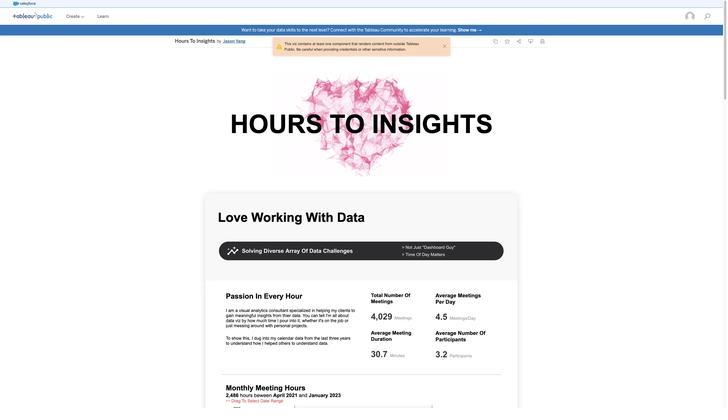 Task type: locate. For each thing, give the bounding box(es) containing it.
from
[[386, 42, 393, 46]]

by
[[217, 39, 222, 44]]

2 horizontal spatial to
[[405, 28, 409, 33]]

to left accelerate
[[405, 28, 409, 33]]

the
[[302, 28, 308, 33], [358, 28, 364, 33]]

your left learning.
[[431, 28, 440, 33]]

connect
[[331, 28, 347, 33]]

go to search image
[[698, 13, 717, 20]]

tableau
[[365, 28, 380, 33], [407, 42, 420, 46]]

learning.
[[441, 28, 457, 33]]

1 horizontal spatial your
[[431, 28, 440, 33]]

the left next on the top left
[[302, 28, 308, 33]]

providing
[[324, 47, 339, 51]]

→
[[478, 28, 482, 33]]

jason yang link
[[223, 38, 246, 45]]

0 horizontal spatial to
[[253, 28, 257, 33]]

0 vertical spatial tableau
[[365, 28, 380, 33]]

0 horizontal spatial the
[[302, 28, 308, 33]]

show me link
[[458, 28, 477, 33]]

hours
[[175, 38, 189, 44]]

or
[[359, 47, 362, 51]]

your
[[267, 28, 276, 33], [431, 28, 440, 33]]

0 horizontal spatial your
[[267, 28, 276, 33]]

credentials
[[340, 47, 358, 51]]

this viz contains at least one component that renders content from outside tableau public. be careful when providing credentials or other sensitive information. alert
[[275, 40, 442, 54]]

that
[[352, 42, 358, 46]]

this
[[285, 42, 292, 46]]

tableau up content
[[365, 28, 380, 33]]

salesforce logo image
[[13, 2, 36, 6]]

1 horizontal spatial tableau
[[407, 42, 420, 46]]

other
[[363, 47, 371, 51]]

want
[[242, 28, 252, 33]]

hours to insights by jason yang
[[175, 38, 246, 44]]

the right with
[[358, 28, 364, 33]]

viz
[[293, 42, 297, 46]]

your right take
[[267, 28, 276, 33]]

create
[[66, 14, 80, 19]]

show
[[458, 28, 470, 33]]

to left take
[[253, 28, 257, 33]]

content
[[373, 42, 385, 46]]

1 horizontal spatial the
[[358, 28, 364, 33]]

1 horizontal spatial to
[[297, 28, 301, 33]]

information.
[[388, 47, 407, 51]]

sensitive
[[372, 47, 387, 51]]

2 your from the left
[[431, 28, 440, 33]]

1 vertical spatial tableau
[[407, 42, 420, 46]]

to
[[253, 28, 257, 33], [297, 28, 301, 33], [405, 28, 409, 33]]

logo image
[[13, 13, 52, 19]]

1 to from the left
[[253, 28, 257, 33]]

tableau right outside
[[407, 42, 420, 46]]

make a copy image
[[494, 39, 498, 44]]

tableau inside this viz contains at least one component that renders content from outside tableau public. be careful when providing credentials or other sensitive information.
[[407, 42, 420, 46]]

to right the skills
[[297, 28, 301, 33]]

insights
[[197, 38, 215, 44]]



Task type: vqa. For each thing, say whether or not it's contained in the screenshot.
Sort Ascending image
no



Task type: describe. For each thing, give the bounding box(es) containing it.
renders
[[359, 42, 372, 46]]

learn link
[[91, 8, 115, 25]]

careful
[[302, 47, 313, 51]]

when
[[314, 47, 323, 51]]

1 your from the left
[[267, 28, 276, 33]]

be
[[297, 47, 301, 51]]

tara.schultz image
[[685, 11, 696, 22]]

to
[[190, 38, 196, 44]]

favorite button image
[[505, 39, 510, 44]]

next
[[309, 28, 318, 33]]

community
[[381, 28, 404, 33]]

want to take your data skills to the next level? connect with the tableau community to accelerate your learning. show me →
[[242, 28, 482, 33]]

outside
[[394, 42, 406, 46]]

learn
[[97, 14, 109, 19]]

accelerate
[[410, 28, 430, 33]]

nominate for viz of the day image
[[541, 39, 545, 44]]

2 the from the left
[[358, 28, 364, 33]]

0 horizontal spatial tableau
[[365, 28, 380, 33]]

data
[[277, 28, 285, 33]]

2 to from the left
[[297, 28, 301, 33]]

component
[[333, 42, 351, 46]]

skills
[[286, 28, 296, 33]]

least
[[317, 42, 325, 46]]

contains
[[298, 42, 312, 46]]

this viz contains at least one component that renders content from outside tableau public. be careful when providing credentials or other sensitive information.
[[285, 42, 420, 51]]

jason
[[223, 39, 235, 44]]

1 the from the left
[[302, 28, 308, 33]]

create button
[[60, 8, 91, 25]]

at
[[313, 42, 316, 46]]

one
[[326, 42, 332, 46]]

public.
[[285, 47, 296, 51]]

yang
[[236, 39, 246, 44]]

3 to from the left
[[405, 28, 409, 33]]

me
[[471, 28, 477, 33]]

level?
[[319, 28, 330, 33]]

take
[[258, 28, 266, 33]]

with
[[348, 28, 357, 33]]



